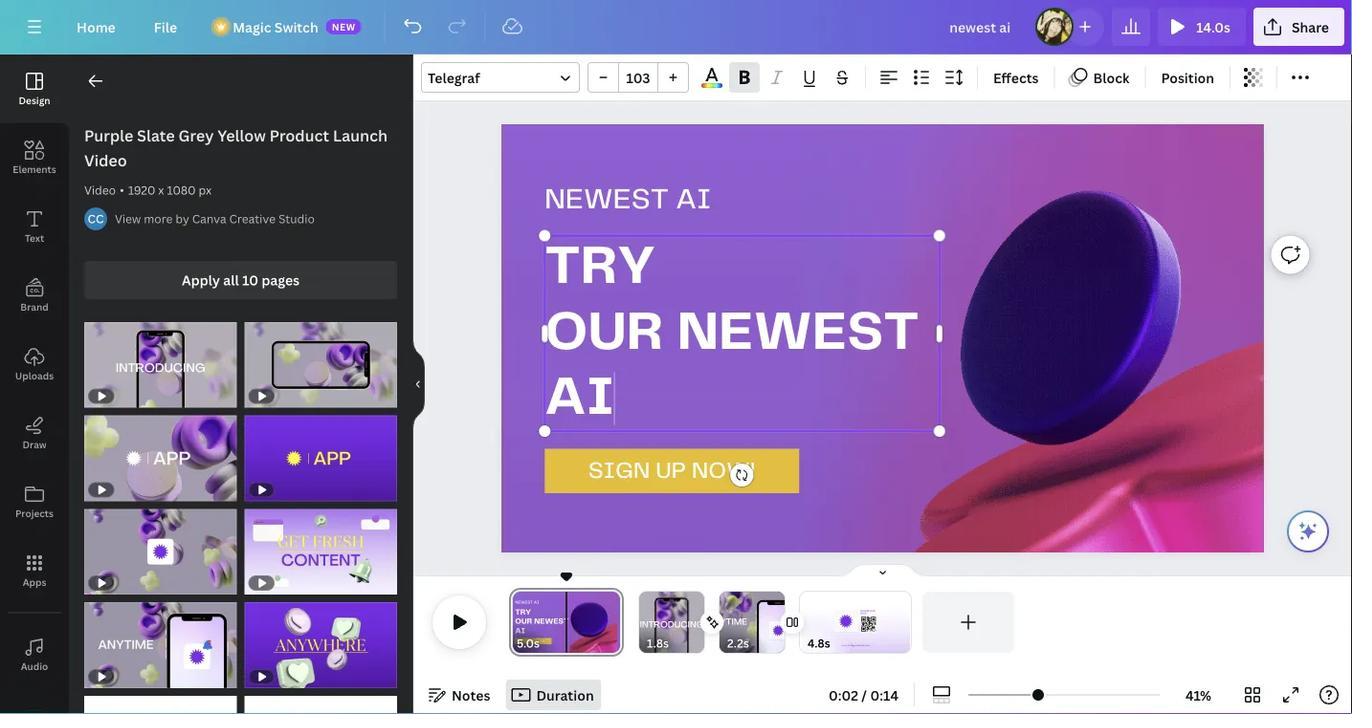Task type: locate. For each thing, give the bounding box(es) containing it.
4 trimming, start edge slider from the left
[[800, 592, 813, 654]]

4 trimming, end edge slider from the left
[[898, 592, 911, 654]]

1.8s button
[[647, 634, 669, 654]]

1 trimming, end edge slider from the left
[[607, 592, 624, 654]]

2.2s
[[727, 636, 749, 652]]

block
[[1093, 68, 1130, 87]]

video
[[84, 150, 127, 171], [84, 182, 116, 198]]

ai inside text field
[[545, 373, 614, 425]]

10
[[242, 271, 258, 289]]

trimming, end edge slider
[[607, 592, 624, 654], [691, 592, 704, 654], [771, 592, 785, 654], [898, 592, 911, 654]]

1 video from the top
[[84, 150, 127, 171]]

Page title text field
[[548, 634, 556, 654]]

trimming, start edge slider left anytime
[[639, 592, 653, 654]]

5.0s
[[517, 636, 540, 652]]

3 trimming, start edge slider from the left
[[720, 592, 733, 654]]

1 vertical spatial video
[[84, 182, 116, 198]]

1 horizontal spatial newest
[[677, 308, 919, 360]]

introducing button
[[617, 592, 726, 669]]

trimming, end edge slider inside introducing button
[[691, 592, 704, 654]]

trimming, start edge slider right introducing
[[720, 592, 733, 654]]

try
[[545, 242, 655, 295]]

trimming, end edge slider left 1.8s
[[607, 592, 624, 654]]

0 vertical spatial newest
[[545, 187, 669, 215]]

trimming, start edge slider for 2.2s
[[720, 592, 733, 654]]

trimming, end edge slider left anytime
[[691, 592, 704, 654]]

videos image
[[0, 690, 69, 715]]

trimming, start edge slider inside introducing button
[[639, 592, 653, 654]]

14.0s button
[[1158, 8, 1246, 46]]

trimming, end edge slider right download now at the right bottom of the page
[[898, 592, 911, 654]]

download
[[861, 611, 875, 613]]

trimming, start edge slider inside anytime button
[[720, 592, 733, 654]]

anytime button
[[698, 592, 807, 688]]

group
[[588, 62, 689, 93]]

0 vertical spatial video
[[84, 150, 127, 171]]

new
[[332, 20, 356, 33]]

duration button
[[506, 680, 602, 711]]

up
[[656, 460, 686, 483]]

now!
[[692, 460, 755, 483]]

0 horizontal spatial ai
[[545, 373, 614, 425]]

effects button
[[986, 62, 1046, 93]]

telegraf
[[428, 68, 480, 87]]

ai
[[676, 187, 711, 215], [545, 373, 614, 425]]

video up canva creative studio image
[[84, 182, 116, 198]]

newest
[[545, 187, 669, 215], [677, 308, 919, 360]]

uploads
[[15, 369, 54, 382]]

projects
[[15, 507, 54, 520]]

2 trimming, end edge slider from the left
[[691, 592, 704, 654]]

41%
[[1186, 687, 1212, 705]]

apply
[[182, 271, 220, 289]]

trimming, start edge slider for 4.8s
[[800, 592, 813, 654]]

None text field
[[545, 236, 940, 432]]

our
[[545, 308, 663, 360]]

1.8s
[[647, 636, 669, 652]]

trimming, end edge slider for 4.8s
[[898, 592, 911, 654]]

trimming, start edge slider left www.reallygreatsite.com
[[800, 592, 813, 654]]

none text field containing ai
[[545, 236, 940, 432]]

0:02
[[829, 687, 858, 705]]

apps button
[[0, 537, 69, 606]]

position button
[[1154, 62, 1222, 93]]

3 trimming, end edge slider from the left
[[771, 592, 785, 654]]

trimming, end edge slider for 2.2s
[[771, 592, 785, 654]]

introducing
[[640, 622, 704, 630]]

trimming, end edge slider right 2.2s at right bottom
[[771, 592, 785, 654]]

trimming, end edge slider inside anytime button
[[771, 592, 785, 654]]

trimming, start edge slider for 1.8s
[[639, 592, 653, 654]]

notes button
[[421, 680, 498, 711]]

home
[[77, 18, 116, 36]]

purple slate grey yellow product launch video element
[[84, 322, 237, 408], [245, 322, 397, 408], [84, 416, 237, 502], [245, 416, 397, 502], [84, 510, 237, 595], [245, 510, 397, 595], [84, 603, 237, 689], [245, 603, 397, 689], [84, 697, 237, 715], [245, 697, 397, 715]]

trimming, start edge slider
[[509, 592, 526, 654], [639, 592, 653, 654], [720, 592, 733, 654], [800, 592, 813, 654]]

0 vertical spatial ai
[[676, 187, 711, 215]]

trimming, start edge slider left the page title text field
[[509, 592, 526, 654]]

product
[[269, 125, 329, 146]]

1 vertical spatial newest
[[677, 308, 919, 360]]

/
[[862, 687, 867, 705]]

all
[[223, 271, 239, 289]]

1 horizontal spatial ai
[[676, 187, 711, 215]]

audio
[[21, 660, 48, 673]]

canva
[[192, 211, 226, 227]]

now
[[861, 613, 867, 616]]

2 trimming, start edge slider from the left
[[639, 592, 653, 654]]

by
[[175, 211, 189, 227]]

apply all 10 pages button
[[84, 261, 397, 300]]

0:02 / 0:14
[[829, 687, 899, 705]]

canva creative studio image
[[84, 208, 107, 231]]

text
[[25, 232, 44, 245]]

our newest
[[545, 308, 919, 360]]

draw button
[[0, 399, 69, 468]]

elements button
[[0, 123, 69, 192]]

1 vertical spatial ai
[[545, 373, 614, 425]]

1 trimming, start edge slider from the left
[[509, 592, 526, 654]]

apply all 10 pages
[[182, 271, 300, 289]]

share button
[[1254, 8, 1345, 46]]

video down purple
[[84, 150, 127, 171]]

hide pages image
[[837, 564, 929, 579]]

main menu bar
[[0, 0, 1352, 55]]

share
[[1292, 18, 1329, 36]]

px
[[199, 182, 212, 198]]



Task type: describe. For each thing, give the bounding box(es) containing it.
design
[[19, 94, 50, 107]]

home link
[[61, 8, 131, 46]]

effects
[[993, 68, 1039, 87]]

notes
[[452, 687, 490, 705]]

view more by canva creative studio button
[[115, 210, 315, 229]]

41% button
[[1168, 680, 1230, 711]]

grey
[[178, 125, 214, 146]]

brand button
[[0, 261, 69, 330]]

uploads button
[[0, 330, 69, 399]]

creative
[[229, 211, 276, 227]]

0 horizontal spatial newest
[[545, 187, 669, 215]]

0:14
[[870, 687, 899, 705]]

draw
[[22, 438, 46, 451]]

elements
[[13, 163, 56, 176]]

studio
[[278, 211, 315, 227]]

color range image
[[702, 83, 722, 88]]

magic
[[233, 18, 271, 36]]

view more by canva creative studio
[[115, 211, 315, 227]]

2.2s button
[[727, 634, 749, 654]]

apps
[[23, 576, 46, 589]]

design button
[[0, 55, 69, 123]]

Design title text field
[[934, 8, 1028, 46]]

slate
[[137, 125, 175, 146]]

purple
[[84, 125, 133, 146]]

14.0s
[[1196, 18, 1231, 36]]

trimming, end edge slider for 1.8s
[[691, 592, 704, 654]]

text button
[[0, 192, 69, 261]]

4.8s
[[808, 636, 830, 652]]

pages
[[262, 271, 300, 289]]

position
[[1161, 68, 1214, 87]]

block button
[[1063, 62, 1137, 93]]

1080
[[167, 182, 196, 198]]

hide image
[[412, 339, 425, 431]]

magic switch
[[233, 18, 318, 36]]

switch
[[274, 18, 318, 36]]

yellow
[[217, 125, 266, 146]]

purple slate grey yellow product launch video
[[84, 125, 388, 171]]

projects button
[[0, 468, 69, 537]]

2 video from the top
[[84, 182, 116, 198]]

audio button
[[0, 621, 69, 690]]

canva creative studio element
[[84, 208, 107, 231]]

view
[[115, 211, 141, 227]]

anytime
[[708, 619, 747, 628]]

x
[[158, 182, 164, 198]]

1920
[[128, 182, 155, 198]]

animated tactile 3d shapes image
[[870, 184, 1352, 553]]

video inside purple slate grey yellow product launch video
[[84, 150, 127, 171]]

side panel tab list
[[0, 55, 69, 715]]

telegraf button
[[421, 62, 580, 93]]

launch
[[333, 125, 388, 146]]

file button
[[139, 8, 193, 46]]

sign
[[588, 460, 650, 483]]

1920 x 1080 px
[[128, 182, 212, 198]]

more
[[144, 211, 173, 227]]

sign up now!
[[588, 460, 755, 483]]

canva assistant image
[[1297, 521, 1320, 544]]

– – number field
[[625, 68, 652, 87]]

newest ai
[[545, 187, 711, 215]]

duration
[[536, 687, 594, 705]]

4.8s button
[[808, 634, 830, 654]]

5.0s button
[[517, 634, 540, 654]]

file
[[154, 18, 177, 36]]

download now
[[861, 611, 875, 616]]

rectangle animated basic shape yellow image
[[545, 449, 799, 494]]

brand
[[20, 300, 49, 313]]

www.reallygreatsite.com
[[841, 645, 870, 647]]



Task type: vqa. For each thing, say whether or not it's contained in the screenshot.
second TRIMMING, END EDGE slider from the left
yes



